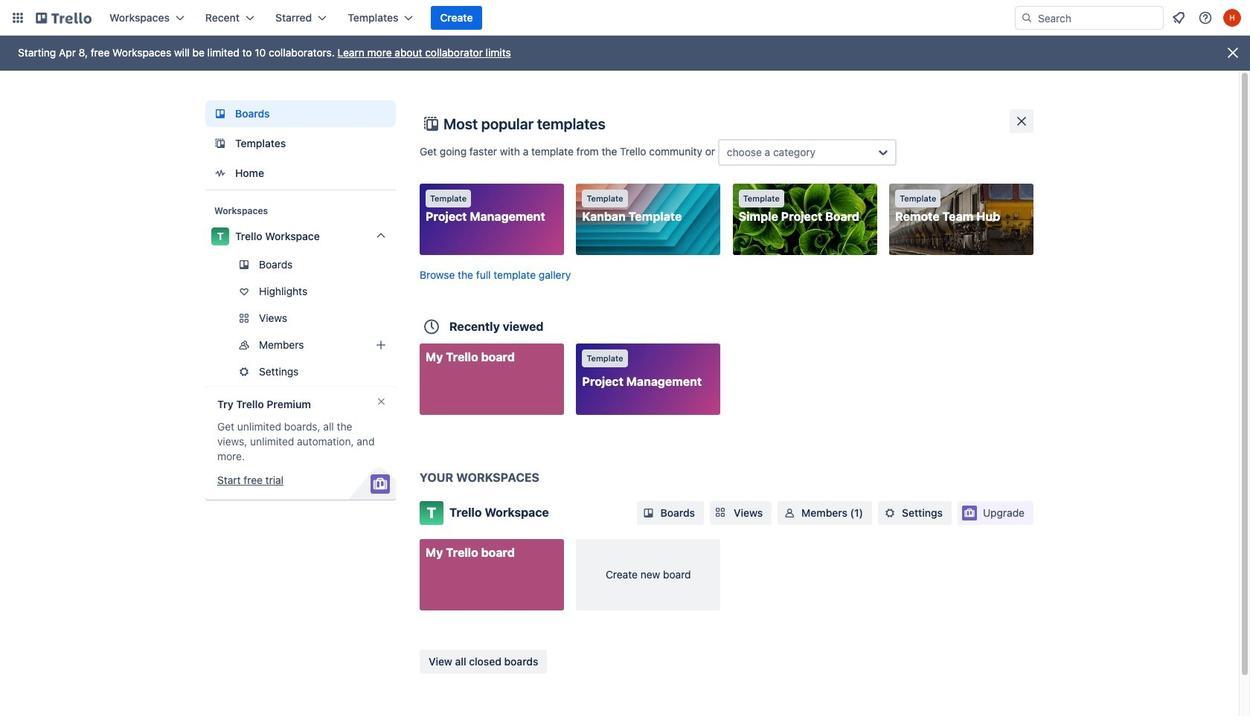 Task type: vqa. For each thing, say whether or not it's contained in the screenshot.
left Add a card button
no



Task type: describe. For each thing, give the bounding box(es) containing it.
sm image
[[883, 506, 897, 521]]

search image
[[1021, 12, 1033, 24]]

primary element
[[0, 0, 1250, 36]]

1 sm image from the left
[[641, 506, 656, 521]]

back to home image
[[36, 6, 92, 30]]

howard (howard38800628) image
[[1223, 9, 1241, 27]]



Task type: locate. For each thing, give the bounding box(es) containing it.
2 sm image from the left
[[782, 506, 797, 521]]

0 notifications image
[[1170, 9, 1188, 27]]

0 horizontal spatial sm image
[[641, 506, 656, 521]]

board image
[[211, 105, 229, 123]]

Search field
[[1033, 7, 1163, 28]]

1 horizontal spatial sm image
[[782, 506, 797, 521]]

add image
[[372, 336, 390, 354]]

open information menu image
[[1198, 10, 1213, 25]]

template board image
[[211, 135, 229, 153]]

home image
[[211, 164, 229, 182]]

sm image
[[641, 506, 656, 521], [782, 506, 797, 521]]



